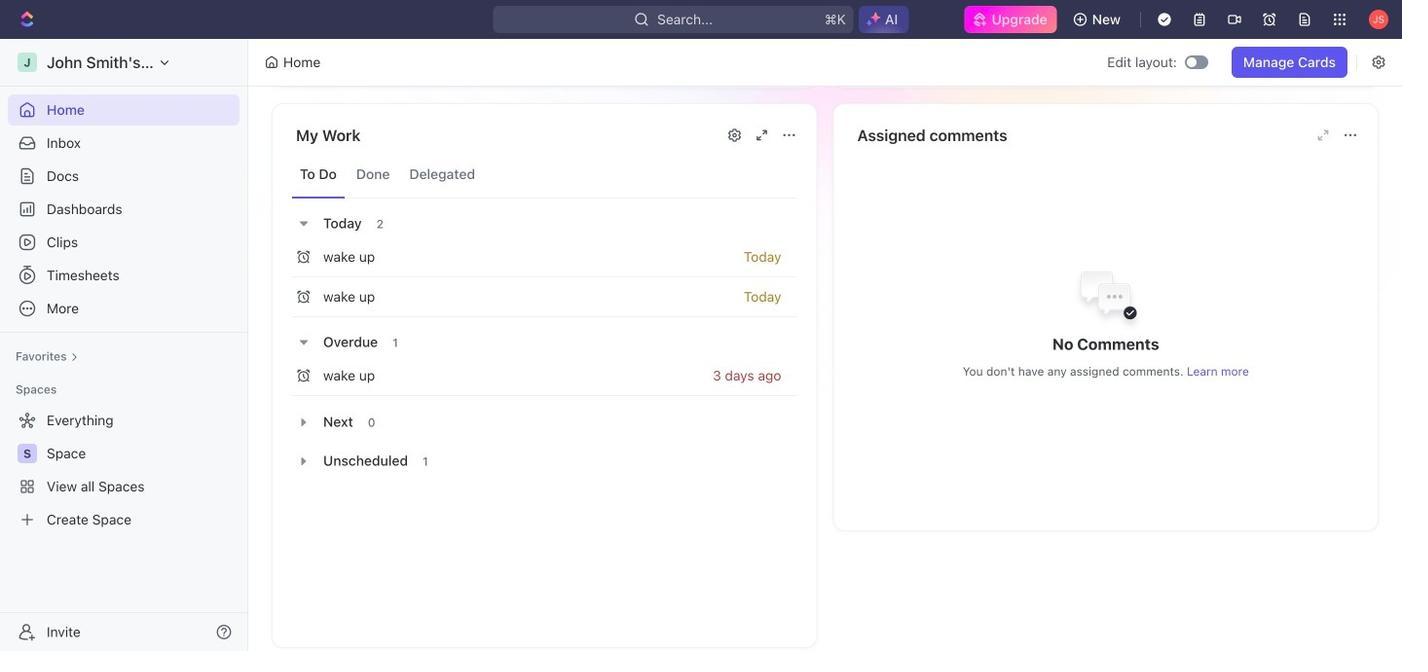 Task type: vqa. For each thing, say whether or not it's contained in the screenshot.
Sidebar navigation
yes



Task type: describe. For each thing, give the bounding box(es) containing it.
sidebar navigation
[[0, 39, 252, 651]]

space, , element
[[18, 444, 37, 464]]

tree inside the sidebar navigation
[[8, 405, 240, 536]]



Task type: locate. For each thing, give the bounding box(es) containing it.
john smith's workspace, , element
[[18, 53, 37, 72]]

tree
[[8, 405, 240, 536]]

tab list
[[292, 151, 797, 199]]



